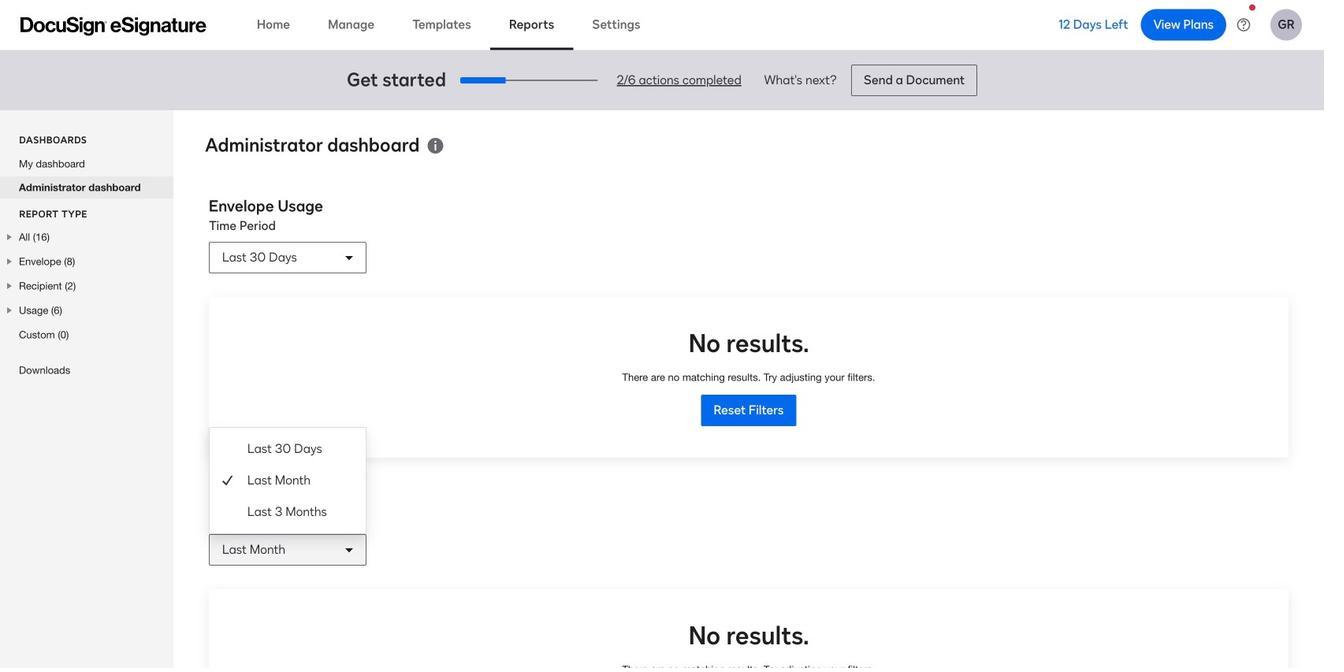 Task type: vqa. For each thing, say whether or not it's contained in the screenshot.
Help region
no



Task type: describe. For each thing, give the bounding box(es) containing it.
docusign esignature image
[[21, 17, 207, 36]]



